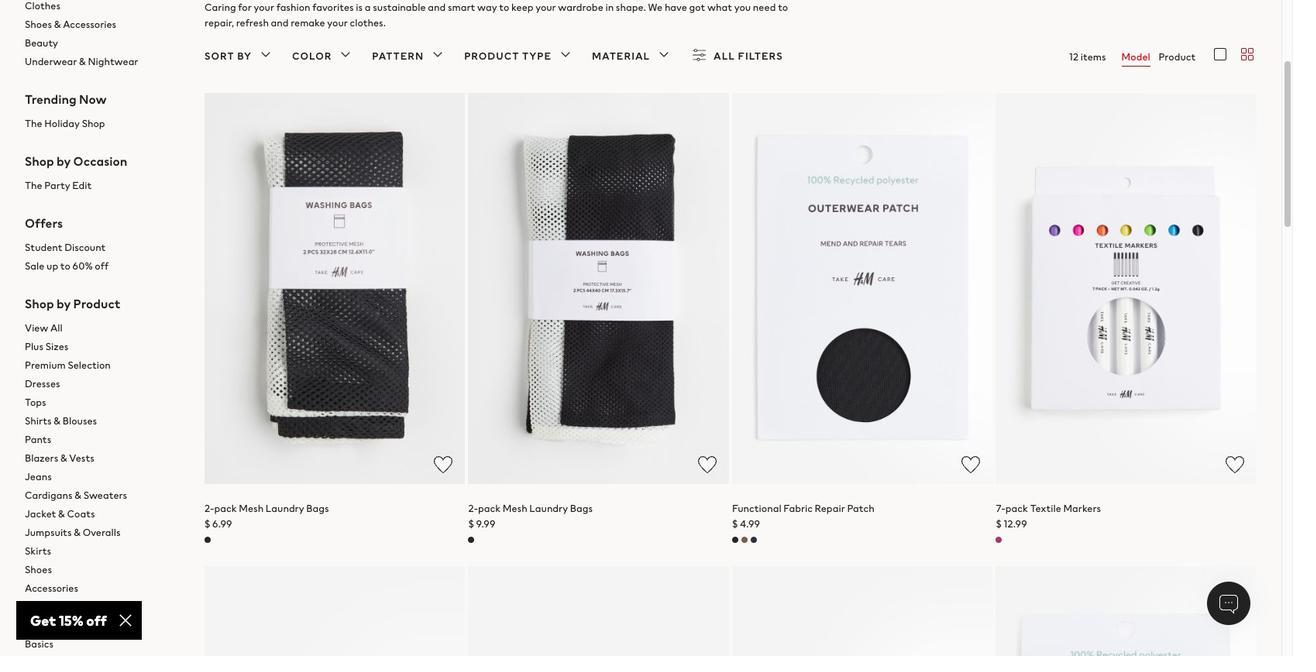 Task type: describe. For each thing, give the bounding box(es) containing it.
wardrobe
[[558, 0, 604, 15]]

2-pack mesh laundry bagsmodel image for 2-pack mesh laundry bags $ 9.99
[[469, 93, 729, 484]]

the party edit link
[[25, 177, 180, 195]]

bags for 2-pack mesh laundry bags $ 6.99
[[306, 501, 329, 516]]

by for product
[[57, 294, 71, 313]]

material button
[[592, 46, 674, 67]]

& up coats
[[75, 488, 81, 503]]

shop for occasion
[[25, 152, 54, 170]]

& down beauty link
[[79, 54, 86, 69]]

tops
[[25, 395, 46, 410]]

0 vertical spatial and
[[428, 0, 446, 15]]

favorites
[[313, 0, 354, 15]]

0 horizontal spatial your
[[254, 0, 274, 15]]

need
[[753, 0, 776, 15]]

shoes inside shop by product view all plus sizes premium selection dresses tops shirts & blouses pants blazers & vests jeans cardigans & sweaters jacket & coats jumpsuits & overalls skirts shoes accessories swimwear & beachwear shorts basics
[[25, 563, 52, 577]]

2-pack mesh laundry bags link for $ 9.99
[[469, 501, 593, 516]]

the holiday shop link
[[25, 115, 180, 133]]

12.99
[[1004, 517, 1028, 531]]

mesh for $ 9.99
[[503, 501, 528, 516]]

2-pack mesh laundry bagsmodel image for 2-pack mesh laundry bags $ 6.99
[[205, 93, 465, 484]]

all filters
[[714, 49, 783, 64]]

offers student discount sale up to 60% off
[[25, 214, 109, 274]]

way
[[477, 0, 497, 15]]

color
[[292, 49, 332, 64]]

& up beauty
[[54, 17, 61, 32]]

60%
[[73, 259, 93, 274]]

items
[[1081, 50, 1106, 64]]

skirts
[[25, 544, 51, 559]]

caring for your fashion favorites is a sustainable and smart way to keep your wardrobe in shape. we have got what you need to repair, refresh and remake your clothes.
[[205, 0, 788, 30]]

overalls
[[83, 525, 121, 540]]

1 horizontal spatial to
[[499, 0, 509, 15]]

cardigans & sweaters link
[[25, 487, 180, 505]]

view
[[25, 321, 48, 336]]

fabric
[[784, 501, 813, 516]]

product for product
[[1159, 50, 1196, 64]]

7-pack textile markers image
[[996, 93, 1257, 484]]

& right shirts
[[54, 414, 61, 429]]

now
[[79, 90, 107, 108]]

jacket
[[25, 507, 56, 522]]

model
[[1122, 50, 1151, 64]]

1 vertical spatial and
[[271, 15, 289, 30]]

blouses
[[63, 414, 97, 429]]

clothes.
[[350, 15, 386, 30]]

selection
[[68, 358, 111, 373]]

shoes link
[[25, 561, 180, 580]]

student
[[25, 240, 62, 255]]

jumpsuits & overalls link
[[25, 524, 180, 543]]

sale
[[25, 259, 44, 274]]

edit
[[72, 178, 92, 193]]

jeans link
[[25, 468, 180, 487]]

7-pack textile markers link
[[996, 501, 1101, 516]]

jacket & coats link
[[25, 505, 180, 524]]

shorts
[[25, 618, 55, 633]]

$ inside functional fabric repair patch $ 4.99
[[732, 517, 738, 531]]

& left vests
[[60, 451, 67, 466]]

shop for product
[[25, 294, 54, 313]]

beachwear
[[85, 600, 137, 615]]

2 horizontal spatial to
[[778, 0, 788, 15]]

1 horizontal spatial your
[[327, 15, 348, 30]]

markers
[[1064, 501, 1101, 516]]

textile
[[1031, 501, 1062, 516]]

blazers & vests link
[[25, 450, 180, 468]]

occasion
[[73, 152, 127, 170]]

sizes
[[45, 339, 68, 354]]

up
[[47, 259, 58, 274]]

pants link
[[25, 431, 180, 450]]

2- for 6.99
[[205, 501, 214, 516]]

& down accessories link
[[76, 600, 83, 615]]

product type button
[[464, 46, 575, 67]]

vests
[[69, 451, 94, 466]]

pattern button
[[372, 46, 447, 67]]

trending now the holiday shop
[[25, 90, 107, 131]]

accessories inside shoes & accessories beauty underwear & nightwear
[[63, 17, 116, 32]]

laundry for 2-pack mesh laundry bags $ 6.99
[[266, 501, 304, 516]]

$ inside 2-pack mesh laundry bags $ 6.99
[[205, 517, 210, 531]]

tops link
[[25, 394, 180, 412]]

2-pack mesh laundry bags link for $ 6.99
[[205, 501, 329, 516]]

beauty link
[[25, 34, 180, 53]]

premium selection link
[[25, 357, 180, 375]]

is
[[356, 0, 363, 15]]

swimwear & beachwear link
[[25, 598, 180, 617]]

2-pack mesh laundry bags $ 6.99
[[205, 501, 329, 531]]

nightwear
[[88, 54, 138, 69]]

repair
[[815, 501, 845, 516]]

12 items
[[1070, 50, 1106, 64]]

sale up to 60% off link
[[25, 257, 180, 276]]

refresh
[[236, 15, 269, 30]]

pack for 6.99
[[214, 501, 237, 516]]

functional fabric repair patch $ 4.99
[[732, 501, 875, 531]]

dresses
[[25, 377, 60, 391]]

what
[[708, 0, 732, 15]]

2 horizontal spatial your
[[536, 0, 556, 15]]

beauty
[[25, 36, 58, 50]]

$ inside the '2-pack mesh laundry bags $ 9.99'
[[469, 517, 474, 531]]



Task type: vqa. For each thing, say whether or not it's contained in the screenshot.
Check Your Balance link
no



Task type: locate. For each thing, give the bounding box(es) containing it.
6-pack repair patchesmodel image
[[205, 566, 465, 656]]

have
[[665, 0, 687, 15]]

sweaters
[[83, 488, 127, 503]]

& left coats
[[58, 507, 65, 522]]

by inside shop by product view all plus sizes premium selection dresses tops shirts & blouses pants blazers & vests jeans cardigans & sweaters jacket & coats jumpsuits & overalls skirts shoes accessories swimwear & beachwear shorts basics
[[57, 294, 71, 313]]

by inside the shop by occasion the party edit
[[57, 152, 71, 170]]

the inside the shop by occasion the party edit
[[25, 178, 42, 193]]

1 horizontal spatial all
[[714, 49, 735, 64]]

filters
[[738, 49, 783, 64]]

1 pack from the left
[[214, 501, 237, 516]]

bags
[[306, 501, 329, 516], [570, 501, 593, 516]]

1 shoes from the top
[[25, 17, 52, 32]]

all inside dropdown button
[[714, 49, 735, 64]]

pile repair patchmodel image
[[469, 566, 729, 656]]

all
[[714, 49, 735, 64], [50, 321, 63, 336]]

2 horizontal spatial pack
[[1006, 501, 1028, 516]]

2- inside 2-pack mesh laundry bags $ 6.99
[[205, 501, 214, 516]]

shirts & blouses link
[[25, 412, 180, 431]]

2-pack mesh laundry bags link up 6.99
[[205, 501, 329, 516]]

& down coats
[[74, 525, 81, 540]]

1 mesh from the left
[[239, 501, 264, 516]]

view all link
[[25, 319, 180, 338]]

party
[[44, 178, 70, 193]]

got
[[689, 0, 706, 15]]

9.99
[[476, 517, 496, 531]]

basics link
[[25, 636, 180, 654]]

shop by occasion the party edit
[[25, 152, 127, 193]]

$
[[205, 517, 210, 531], [469, 517, 474, 531], [732, 517, 738, 531], [996, 517, 1002, 531]]

1 2- from the left
[[205, 501, 214, 516]]

pack up 12.99
[[1006, 501, 1028, 516]]

functional
[[732, 501, 782, 516]]

shoes down skirts
[[25, 563, 52, 577]]

jumpsuits
[[25, 525, 72, 540]]

functional fabric repair patchmodel image
[[732, 93, 993, 484], [996, 566, 1257, 656]]

shoes & accessories beauty underwear & nightwear
[[25, 17, 138, 69]]

2 vertical spatial by
[[57, 294, 71, 313]]

and down fashion
[[271, 15, 289, 30]]

1 horizontal spatial product
[[464, 49, 520, 64]]

2 the from the top
[[25, 178, 42, 193]]

2 pack from the left
[[478, 501, 501, 516]]

keep
[[512, 0, 534, 15]]

0 horizontal spatial and
[[271, 15, 289, 30]]

1 $ from the left
[[205, 517, 210, 531]]

1 horizontal spatial functional fabric repair patchmodel image
[[996, 566, 1257, 656]]

shirts
[[25, 414, 52, 429]]

by
[[237, 49, 252, 64], [57, 152, 71, 170], [57, 294, 71, 313]]

mesh for $ 6.99
[[239, 501, 264, 516]]

skirts link
[[25, 543, 180, 561]]

in
[[606, 0, 614, 15]]

0 horizontal spatial functional fabric repair patchmodel image
[[732, 93, 993, 484]]

0 horizontal spatial 2-pack mesh laundry bags link
[[205, 501, 329, 516]]

caring
[[205, 0, 236, 15]]

1 vertical spatial the
[[25, 178, 42, 193]]

shorts link
[[25, 617, 180, 636]]

2 2-pack mesh laundry bags link from the left
[[469, 501, 593, 516]]

product type
[[464, 49, 552, 64]]

product up view all link
[[73, 294, 121, 313]]

1 vertical spatial functional fabric repair patchmodel image
[[996, 566, 1257, 656]]

shoes
[[25, 17, 52, 32], [25, 563, 52, 577]]

4.99
[[740, 517, 760, 531]]

6.99
[[212, 517, 232, 531]]

2- up 9.99
[[469, 501, 478, 516]]

all inside shop by product view all plus sizes premium selection dresses tops shirts & blouses pants blazers & vests jeans cardigans & sweaters jacket & coats jumpsuits & overalls skirts shoes accessories swimwear & beachwear shorts basics
[[50, 321, 63, 336]]

accessories inside shop by product view all plus sizes premium selection dresses tops shirts & blouses pants blazers & vests jeans cardigans & sweaters jacket & coats jumpsuits & overalls skirts shoes accessories swimwear & beachwear shorts basics
[[25, 581, 78, 596]]

1 horizontal spatial 2-pack mesh laundry bagsmodel image
[[469, 93, 729, 484]]

sustainable
[[373, 0, 426, 15]]

plus sizes link
[[25, 338, 180, 357]]

pack for 9.99
[[478, 501, 501, 516]]

$ left 4.99
[[732, 517, 738, 531]]

2 bags from the left
[[570, 501, 593, 516]]

the inside trending now the holiday shop
[[25, 116, 42, 131]]

12
[[1070, 50, 1079, 64]]

bags for 2-pack mesh laundry bags $ 9.99
[[570, 501, 593, 516]]

underwear
[[25, 54, 77, 69]]

1 the from the top
[[25, 116, 42, 131]]

basics
[[25, 637, 54, 652]]

0 vertical spatial the
[[25, 116, 42, 131]]

your down "favorites"
[[327, 15, 348, 30]]

2- for 9.99
[[469, 501, 478, 516]]

1 horizontal spatial bags
[[570, 501, 593, 516]]

1 vertical spatial accessories
[[25, 581, 78, 596]]

2 mesh from the left
[[503, 501, 528, 516]]

2 2- from the left
[[469, 501, 478, 516]]

1 horizontal spatial laundry
[[530, 501, 568, 516]]

type
[[522, 49, 552, 64]]

mesh inside 2-pack mesh laundry bags $ 6.99
[[239, 501, 264, 516]]

mesh inside the '2-pack mesh laundry bags $ 9.99'
[[503, 501, 528, 516]]

to right up
[[60, 259, 70, 274]]

all up sizes
[[50, 321, 63, 336]]

2 shoes from the top
[[25, 563, 52, 577]]

to right way
[[499, 0, 509, 15]]

pack up 6.99
[[214, 501, 237, 516]]

1 vertical spatial by
[[57, 152, 71, 170]]

fashion
[[276, 0, 310, 15]]

patch
[[847, 501, 875, 516]]

0 horizontal spatial to
[[60, 259, 70, 274]]

by for occasion
[[57, 152, 71, 170]]

product for product type
[[464, 49, 520, 64]]

1 laundry from the left
[[266, 501, 304, 516]]

product inside dropdown button
[[464, 49, 520, 64]]

and left smart
[[428, 0, 446, 15]]

shoes & accessories link
[[25, 15, 180, 34]]

0 horizontal spatial all
[[50, 321, 63, 336]]

3 $ from the left
[[732, 517, 738, 531]]

shop up party on the left
[[25, 152, 54, 170]]

0 horizontal spatial 2-
[[205, 501, 214, 516]]

pack inside 2-pack mesh laundry bags $ 6.99
[[214, 501, 237, 516]]

7-pack textile markers $ 12.99
[[996, 501, 1101, 531]]

laundry
[[266, 501, 304, 516], [530, 501, 568, 516]]

product
[[464, 49, 520, 64], [1159, 50, 1196, 64], [73, 294, 121, 313]]

trending
[[25, 90, 77, 108]]

1 horizontal spatial and
[[428, 0, 446, 15]]

$ left 9.99
[[469, 517, 474, 531]]

your right for
[[254, 0, 274, 15]]

0 vertical spatial by
[[237, 49, 252, 64]]

product down caring for your fashion favorites is a sustainable and smart way to keep your wardrobe in shape. we have got what you need to repair, refresh and remake your clothes.
[[464, 49, 520, 64]]

holiday
[[44, 116, 80, 131]]

0 horizontal spatial product
[[73, 294, 121, 313]]

laundry inside the '2-pack mesh laundry bags $ 9.99'
[[530, 501, 568, 516]]

we
[[648, 0, 663, 15]]

student discount link
[[25, 239, 180, 257]]

your right keep
[[536, 0, 556, 15]]

0 vertical spatial shoes
[[25, 17, 52, 32]]

shop inside shop by product view all plus sizes premium selection dresses tops shirts & blouses pants blazers & vests jeans cardigans & sweaters jacket & coats jumpsuits & overalls skirts shoes accessories swimwear & beachwear shorts basics
[[25, 294, 54, 313]]

2-pack reflective repair patchesmodel image
[[732, 566, 993, 656]]

$ down 7-
[[996, 517, 1002, 531]]

0 vertical spatial shop
[[82, 116, 105, 131]]

0 horizontal spatial bags
[[306, 501, 329, 516]]

shoes up beauty
[[25, 17, 52, 32]]

color button
[[292, 46, 355, 67]]

1 vertical spatial shoes
[[25, 563, 52, 577]]

4 $ from the left
[[996, 517, 1002, 531]]

1 horizontal spatial pack
[[478, 501, 501, 516]]

2 vertical spatial shop
[[25, 294, 54, 313]]

cardigans
[[25, 488, 73, 503]]

all left filters
[[714, 49, 735, 64]]

2- up 6.99
[[205, 501, 214, 516]]

2- inside the '2-pack mesh laundry bags $ 9.99'
[[469, 501, 478, 516]]

underwear & nightwear link
[[25, 53, 180, 71]]

for
[[238, 0, 252, 15]]

swimwear
[[25, 600, 74, 615]]

by right sort at the top of page
[[237, 49, 252, 64]]

0 vertical spatial all
[[714, 49, 735, 64]]

you
[[735, 0, 751, 15]]

bags inside 2-pack mesh laundry bags $ 6.99
[[306, 501, 329, 516]]

dresses link
[[25, 375, 180, 394]]

pants
[[25, 432, 51, 447]]

0 horizontal spatial mesh
[[239, 501, 264, 516]]

2-
[[205, 501, 214, 516], [469, 501, 478, 516]]

0 horizontal spatial laundry
[[266, 501, 304, 516]]

0 horizontal spatial pack
[[214, 501, 237, 516]]

shop inside the shop by occasion the party edit
[[25, 152, 54, 170]]

pack up 9.99
[[478, 501, 501, 516]]

1 bags from the left
[[306, 501, 329, 516]]

0 vertical spatial functional fabric repair patchmodel image
[[732, 93, 993, 484]]

1 horizontal spatial 2-
[[469, 501, 478, 516]]

your
[[254, 0, 274, 15], [536, 0, 556, 15], [327, 15, 348, 30]]

1 vertical spatial all
[[50, 321, 63, 336]]

2 $ from the left
[[469, 517, 474, 531]]

1 2-pack mesh laundry bags link from the left
[[205, 501, 329, 516]]

pack inside 7-pack textile markers $ 12.99
[[1006, 501, 1028, 516]]

by up party on the left
[[57, 152, 71, 170]]

the
[[25, 116, 42, 131], [25, 178, 42, 193]]

the left party on the left
[[25, 178, 42, 193]]

2-pack mesh laundry bags link up 9.99
[[469, 501, 593, 516]]

laundry inside 2-pack mesh laundry bags $ 6.99
[[266, 501, 304, 516]]

0 horizontal spatial 2-pack mesh laundry bagsmodel image
[[205, 93, 465, 484]]

0 vertical spatial accessories
[[63, 17, 116, 32]]

accessories
[[63, 17, 116, 32], [25, 581, 78, 596]]

accessories up beauty link
[[63, 17, 116, 32]]

sort
[[205, 49, 235, 64]]

laundry for 2-pack mesh laundry bags $ 9.99
[[530, 501, 568, 516]]

2-pack mesh laundry bagsmodel image
[[205, 93, 465, 484], [469, 93, 729, 484]]

accessories up swimwear
[[25, 581, 78, 596]]

$ inside 7-pack textile markers $ 12.99
[[996, 517, 1002, 531]]

1 vertical spatial shop
[[25, 152, 54, 170]]

1 2-pack mesh laundry bagsmodel image from the left
[[205, 93, 465, 484]]

by inside sort by dropdown button
[[237, 49, 252, 64]]

repair,
[[205, 15, 234, 30]]

by down up
[[57, 294, 71, 313]]

material
[[592, 49, 650, 64]]

shop down now in the left top of the page
[[82, 116, 105, 131]]

product inside shop by product view all plus sizes premium selection dresses tops shirts & blouses pants blazers & vests jeans cardigans & sweaters jacket & coats jumpsuits & overalls skirts shoes accessories swimwear & beachwear shorts basics
[[73, 294, 121, 313]]

1 horizontal spatial mesh
[[503, 501, 528, 516]]

all filters button
[[691, 46, 783, 67]]

2-pack mesh laundry bags $ 9.99
[[469, 501, 593, 531]]

to right need at top
[[778, 0, 788, 15]]

shop inside trending now the holiday shop
[[82, 116, 105, 131]]

bags inside the '2-pack mesh laundry bags $ 9.99'
[[570, 501, 593, 516]]

2 2-pack mesh laundry bagsmodel image from the left
[[469, 93, 729, 484]]

the left holiday
[[25, 116, 42, 131]]

shop by product view all plus sizes premium selection dresses tops shirts & blouses pants blazers & vests jeans cardigans & sweaters jacket & coats jumpsuits & overalls skirts shoes accessories swimwear & beachwear shorts basics
[[25, 294, 137, 652]]

discount
[[64, 240, 106, 255]]

3 pack from the left
[[1006, 501, 1028, 516]]

$ left 6.99
[[205, 517, 210, 531]]

to inside offers student discount sale up to 60% off
[[60, 259, 70, 274]]

product right model
[[1159, 50, 1196, 64]]

2 laundry from the left
[[530, 501, 568, 516]]

1 horizontal spatial 2-pack mesh laundry bags link
[[469, 501, 593, 516]]

plus
[[25, 339, 43, 354]]

pattern
[[372, 49, 424, 64]]

pack inside the '2-pack mesh laundry bags $ 9.99'
[[478, 501, 501, 516]]

shoes inside shoes & accessories beauty underwear & nightwear
[[25, 17, 52, 32]]

accessories link
[[25, 580, 180, 598]]

2 horizontal spatial product
[[1159, 50, 1196, 64]]

shop up view
[[25, 294, 54, 313]]

remake
[[291, 15, 325, 30]]

jeans
[[25, 470, 52, 484]]

offers
[[25, 214, 63, 232]]

7-
[[996, 501, 1006, 516]]



